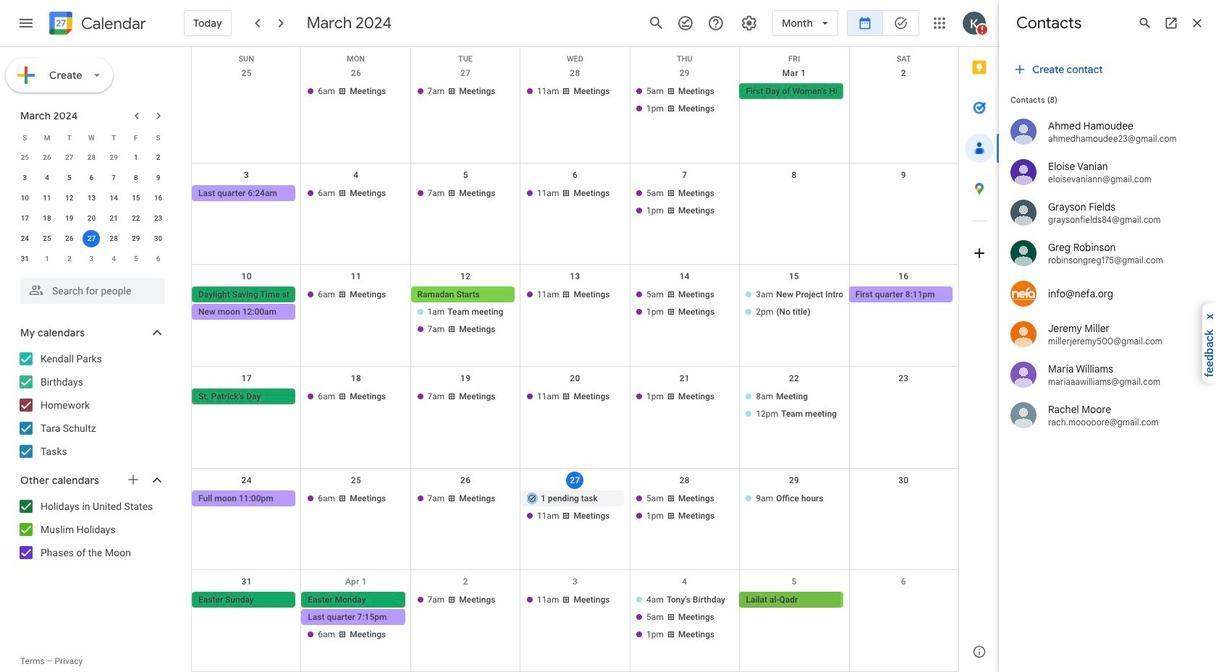 Task type: vqa. For each thing, say whether or not it's contained in the screenshot.
11 "element"
yes



Task type: locate. For each thing, give the bounding box(es) containing it.
add other calendars image
[[126, 473, 140, 487]]

february 29 element
[[105, 149, 123, 167]]

11 element
[[38, 190, 56, 207]]

april 6 element
[[150, 251, 167, 268]]

25 element
[[38, 230, 56, 248]]

grid
[[191, 47, 959, 673]]

april 2 element
[[61, 251, 78, 268]]

main drawer image
[[17, 14, 35, 32]]

2 element
[[150, 149, 167, 167]]

3 element
[[16, 169, 34, 187]]

24 element
[[16, 230, 34, 248]]

settings menu image
[[741, 14, 758, 32]]

10 element
[[16, 190, 34, 207]]

9 element
[[150, 169, 167, 187]]

row group
[[14, 148, 169, 269]]

20 element
[[83, 210, 100, 227]]

28 element
[[105, 230, 123, 248]]

april 4 element
[[105, 251, 123, 268]]

february 25 element
[[16, 149, 34, 167]]

tab list
[[960, 47, 1000, 632]]

heading
[[78, 15, 146, 32]]

cell
[[192, 83, 301, 118], [630, 83, 740, 118], [630, 185, 740, 220], [740, 185, 849, 220], [80, 229, 103, 249], [192, 287, 302, 339], [411, 287, 521, 339], [630, 287, 740, 339], [740, 287, 849, 339], [740, 389, 849, 424], [521, 491, 630, 526], [630, 491, 740, 526], [301, 593, 411, 645], [630, 593, 740, 645]]

29 element
[[127, 230, 145, 248]]

my calendars list
[[3, 348, 180, 464]]

calendar element
[[46, 9, 146, 41]]

heading inside the calendar element
[[78, 15, 146, 32]]

april 5 element
[[127, 251, 145, 268]]

march 2024 grid
[[14, 127, 169, 269]]

15 element
[[127, 190, 145, 207]]

8 element
[[127, 169, 145, 187]]

tab list inside the side panel section
[[960, 47, 1000, 632]]

17 element
[[16, 210, 34, 227]]

april 3 element
[[83, 251, 100, 268]]

row
[[192, 47, 959, 64], [192, 62, 959, 163], [14, 127, 169, 148], [14, 148, 169, 168], [192, 163, 959, 265], [14, 168, 169, 188], [14, 188, 169, 209], [14, 209, 169, 229], [14, 229, 169, 249], [14, 249, 169, 269], [192, 265, 959, 367], [192, 367, 959, 469], [192, 469, 959, 571], [192, 571, 959, 673]]

5 element
[[61, 169, 78, 187]]

None search field
[[0, 272, 180, 304]]



Task type: describe. For each thing, give the bounding box(es) containing it.
27, today element
[[83, 230, 100, 248]]

21 element
[[105, 210, 123, 227]]

other calendars list
[[3, 495, 180, 565]]

Search for people text field
[[29, 278, 156, 304]]

12 element
[[61, 190, 78, 207]]

16 element
[[150, 190, 167, 207]]

30 element
[[150, 230, 167, 248]]

13 element
[[83, 190, 100, 207]]

4 element
[[38, 169, 56, 187]]

22 element
[[127, 210, 145, 227]]

19 element
[[61, 210, 78, 227]]

7 element
[[105, 169, 123, 187]]

april 1 element
[[38, 251, 56, 268]]

14 element
[[105, 190, 123, 207]]

february 27 element
[[61, 149, 78, 167]]

18 element
[[38, 210, 56, 227]]

cell inside the march 2024 grid
[[80, 229, 103, 249]]

february 28 element
[[83, 149, 100, 167]]

31 element
[[16, 251, 34, 268]]

26 element
[[61, 230, 78, 248]]

side panel section
[[959, 47, 1000, 673]]

1 element
[[127, 149, 145, 167]]

february 26 element
[[38, 149, 56, 167]]

23 element
[[150, 210, 167, 227]]

6 element
[[83, 169, 100, 187]]



